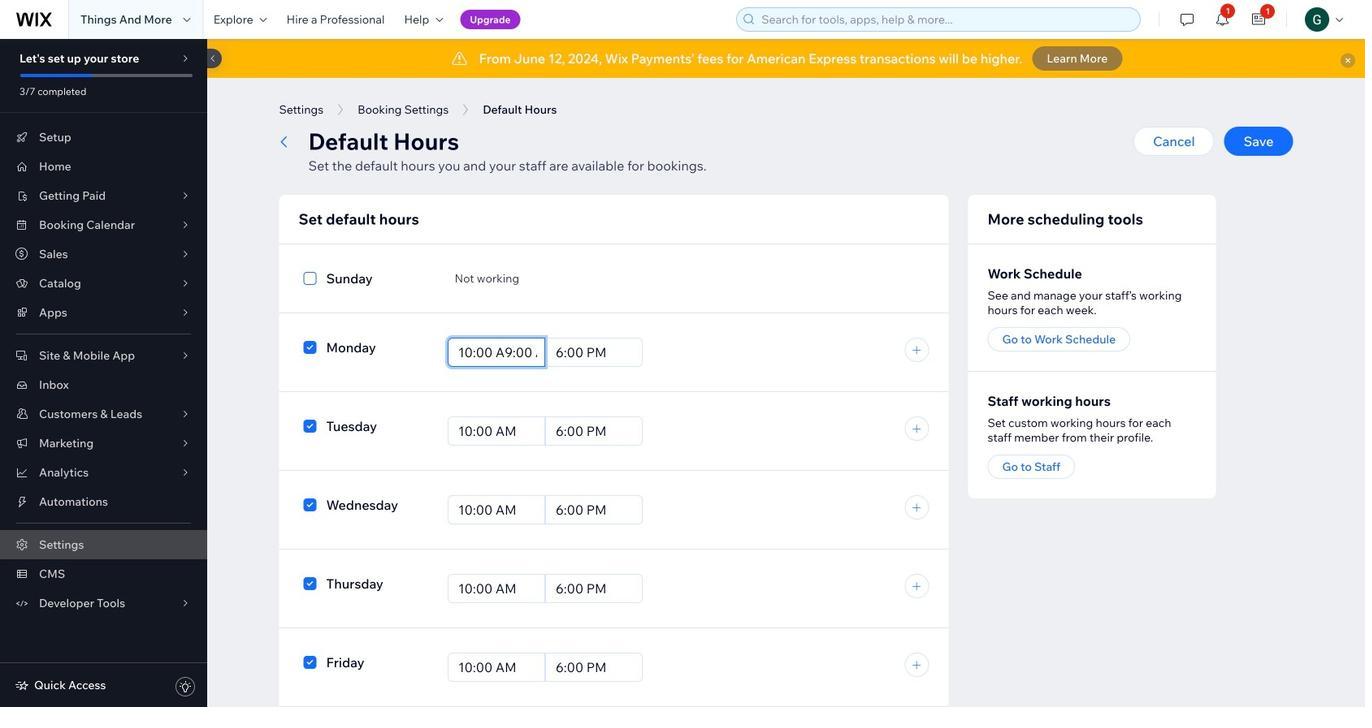 Task type: locate. For each thing, give the bounding box(es) containing it.
None checkbox
[[304, 269, 373, 289], [304, 338, 376, 358], [304, 417, 377, 436], [304, 653, 365, 673], [304, 269, 373, 289], [304, 338, 376, 358], [304, 417, 377, 436], [304, 653, 365, 673]]

alert
[[207, 39, 1365, 78]]

None field
[[453, 339, 540, 367], [551, 339, 637, 367], [453, 418, 540, 445], [551, 418, 637, 445], [453, 497, 540, 524], [551, 497, 637, 524], [453, 575, 540, 603], [551, 575, 637, 603], [453, 654, 540, 682], [551, 654, 637, 682], [453, 339, 540, 367], [551, 339, 637, 367], [453, 418, 540, 445], [551, 418, 637, 445], [453, 497, 540, 524], [551, 497, 637, 524], [453, 575, 540, 603], [551, 575, 637, 603], [453, 654, 540, 682], [551, 654, 637, 682]]

None checkbox
[[304, 496, 398, 515], [304, 575, 383, 594], [304, 496, 398, 515], [304, 575, 383, 594]]



Task type: vqa. For each thing, say whether or not it's contained in the screenshot.
Top traffic sources at the right bottom
no



Task type: describe. For each thing, give the bounding box(es) containing it.
Search for tools, apps, help & more... field
[[757, 8, 1136, 31]]

sidebar element
[[0, 37, 222, 708]]



